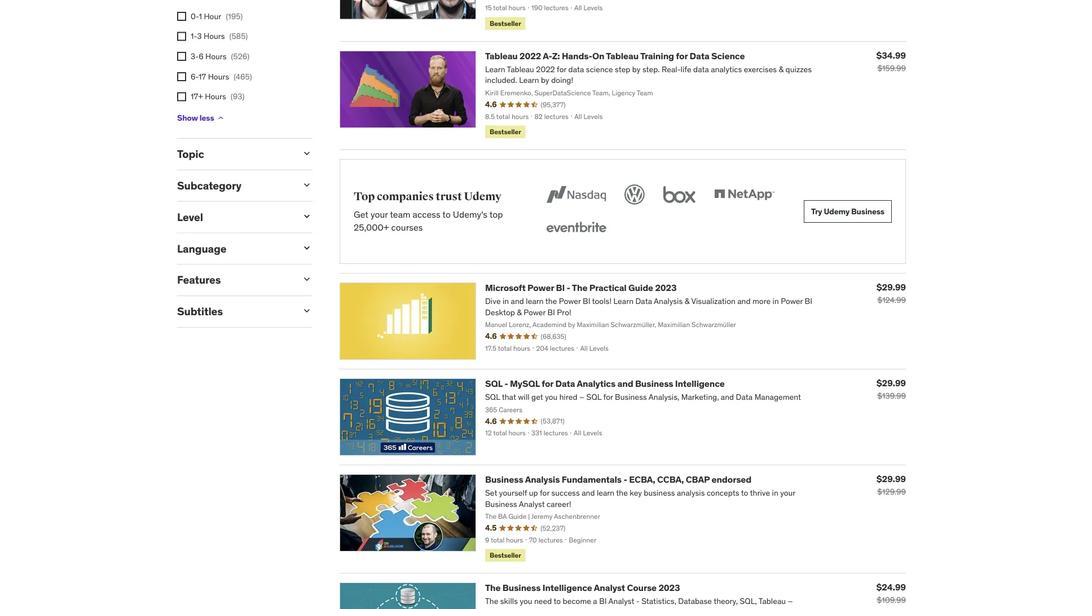 Task type: locate. For each thing, give the bounding box(es) containing it.
(465)
[[234, 71, 252, 81]]

your
[[371, 209, 388, 220]]

0 horizontal spatial for
[[542, 378, 554, 390]]

udemy right try
[[824, 206, 850, 216]]

data
[[690, 50, 710, 62], [556, 378, 575, 390]]

cbap
[[686, 474, 710, 486]]

0 vertical spatial $29.99
[[877, 281, 906, 293]]

small image
[[301, 179, 313, 191], [301, 211, 313, 222], [301, 274, 313, 285]]

0 vertical spatial xsmall image
[[177, 12, 186, 21]]

2 vertical spatial $29.99
[[877, 473, 906, 485]]

3 small image from the top
[[301, 274, 313, 285]]

- for power
[[567, 282, 571, 294]]

hours right 6
[[205, 51, 227, 61]]

2 vertical spatial small image
[[301, 305, 313, 317]]

level button
[[177, 210, 292, 224]]

3-
[[191, 51, 199, 61]]

1 small image from the top
[[301, 179, 313, 191]]

access
[[413, 209, 441, 220]]

hours right 3
[[204, 31, 225, 41]]

fundamentals
[[562, 474, 622, 486]]

2 small image from the top
[[301, 211, 313, 222]]

for right training
[[676, 50, 688, 62]]

$29.99 up $124.99
[[877, 281, 906, 293]]

2 vertical spatial small image
[[301, 274, 313, 285]]

business
[[852, 206, 885, 216], [635, 378, 674, 390], [485, 474, 524, 486], [503, 582, 541, 594]]

0 horizontal spatial tableau
[[485, 50, 518, 62]]

0 vertical spatial for
[[676, 50, 688, 62]]

bi
[[556, 282, 565, 294]]

$34.99 $159.99
[[877, 49, 906, 73]]

$29.99 $139.99
[[877, 377, 906, 401]]

1 vertical spatial xsmall image
[[177, 92, 186, 101]]

2 $29.99 from the top
[[877, 377, 906, 389]]

6-17 hours (465)
[[191, 71, 252, 81]]

xsmall image inside 'show less' button
[[216, 113, 225, 122]]

intelligence
[[675, 378, 725, 390], [543, 582, 592, 594]]

microsoft power bi - the practical guide 2023
[[485, 282, 677, 294]]

1 xsmall image from the top
[[177, 12, 186, 21]]

z:
[[552, 50, 560, 62]]

1 vertical spatial intelligence
[[543, 582, 592, 594]]

1 horizontal spatial udemy
[[824, 206, 850, 216]]

0 vertical spatial data
[[690, 50, 710, 62]]

the business intelligence analyst course 2023 link
[[485, 582, 680, 594]]

- left ecba,
[[624, 474, 627, 486]]

tableau left 2022 in the left of the page
[[485, 50, 518, 62]]

tableau 2022 a-z: hands-on tableau training for data science link
[[485, 50, 745, 62]]

1 $29.99 from the top
[[877, 281, 906, 293]]

0 vertical spatial intelligence
[[675, 378, 725, 390]]

2022
[[520, 50, 541, 62]]

1 vertical spatial -
[[505, 378, 508, 390]]

0-
[[191, 11, 199, 21]]

sql - mysql for data analytics and business intelligence
[[485, 378, 725, 390]]

1
[[199, 11, 202, 21]]

0 vertical spatial udemy
[[464, 190, 502, 204]]

2023
[[655, 282, 677, 294], [659, 582, 680, 594]]

1 horizontal spatial -
[[567, 282, 571, 294]]

0 vertical spatial small image
[[301, 148, 313, 159]]

$29.99
[[877, 281, 906, 293], [877, 377, 906, 389], [877, 473, 906, 485]]

- right bi
[[567, 282, 571, 294]]

small image
[[301, 148, 313, 159], [301, 242, 313, 254], [301, 305, 313, 317]]

data left analytics
[[556, 378, 575, 390]]

1 horizontal spatial the
[[572, 282, 588, 294]]

1 vertical spatial $29.99
[[877, 377, 906, 389]]

2 small image from the top
[[301, 242, 313, 254]]

3-6 hours (526)
[[191, 51, 250, 61]]

small image for subcategory
[[301, 179, 313, 191]]

2 xsmall image from the top
[[177, 92, 186, 101]]

2 horizontal spatial -
[[624, 474, 627, 486]]

small image for level
[[301, 211, 313, 222]]

courses
[[391, 221, 423, 233]]

0 horizontal spatial udemy
[[464, 190, 502, 204]]

udemy
[[464, 190, 502, 204], [824, 206, 850, 216]]

hours right 17
[[208, 71, 229, 81]]

1 horizontal spatial tableau
[[606, 50, 639, 62]]

xsmall image left 17+
[[177, 92, 186, 101]]

data left science
[[690, 50, 710, 62]]

2 vertical spatial -
[[624, 474, 627, 486]]

hours for 6-17 hours
[[208, 71, 229, 81]]

power
[[528, 282, 554, 294]]

1 small image from the top
[[301, 148, 313, 159]]

for right mysql
[[542, 378, 554, 390]]

business analysis fundamentals - ecba, ccba, cbap endorsed
[[485, 474, 752, 486]]

hours
[[204, 31, 225, 41], [205, 51, 227, 61], [208, 71, 229, 81], [205, 91, 226, 102]]

3 small image from the top
[[301, 305, 313, 317]]

show
[[177, 113, 198, 123]]

- right "sql"
[[505, 378, 508, 390]]

sql
[[485, 378, 503, 390]]

top companies trust udemy get your team access to udemy's top 25,000+ courses
[[354, 190, 503, 233]]

xsmall image left 0-
[[177, 12, 186, 21]]

xsmall image left 6- on the top left
[[177, 72, 186, 81]]

$24.99 $109.99
[[877, 582, 906, 606]]

$29.99 $124.99
[[877, 281, 906, 305]]

analysis
[[525, 474, 560, 486]]

analyst
[[594, 582, 625, 594]]

$124.99
[[878, 295, 906, 305]]

practical
[[590, 282, 627, 294]]

$29.99 for microsoft power bi - the practical guide 2023
[[877, 281, 906, 293]]

2023 right guide
[[655, 282, 677, 294]]

trust
[[436, 190, 462, 204]]

2023 right course
[[659, 582, 680, 594]]

xsmall image right less
[[216, 113, 225, 122]]

$29.99 for sql - mysql for data analytics and business intelligence
[[877, 377, 906, 389]]

-
[[567, 282, 571, 294], [505, 378, 508, 390], [624, 474, 627, 486]]

1 vertical spatial for
[[542, 378, 554, 390]]

0 horizontal spatial intelligence
[[543, 582, 592, 594]]

$29.99 up $139.99
[[877, 377, 906, 389]]

2 tableau from the left
[[606, 50, 639, 62]]

$109.99
[[877, 595, 906, 606]]

udemy up "udemy's"
[[464, 190, 502, 204]]

xsmall image
[[177, 32, 186, 41], [177, 52, 186, 61], [177, 72, 186, 81], [216, 113, 225, 122]]

0 horizontal spatial the
[[485, 582, 501, 594]]

0 vertical spatial -
[[567, 282, 571, 294]]

tableau
[[485, 50, 518, 62], [606, 50, 639, 62]]

less
[[200, 113, 214, 123]]

0 vertical spatial small image
[[301, 179, 313, 191]]

0 horizontal spatial data
[[556, 378, 575, 390]]

science
[[712, 50, 745, 62]]

tableau right on
[[606, 50, 639, 62]]

$24.99
[[877, 582, 906, 593]]

companies
[[377, 190, 434, 204]]

0 vertical spatial the
[[572, 282, 588, 294]]

ecba,
[[629, 474, 656, 486]]

the
[[572, 282, 588, 294], [485, 582, 501, 594]]

xsmall image left 1-
[[177, 32, 186, 41]]

features
[[177, 273, 221, 287]]

for
[[676, 50, 688, 62], [542, 378, 554, 390]]

hours for 3-6 hours
[[205, 51, 227, 61]]

1 vertical spatial small image
[[301, 242, 313, 254]]

eventbrite image
[[544, 216, 609, 241]]

the business intelligence analyst course 2023
[[485, 582, 680, 594]]

xsmall image left 3-
[[177, 52, 186, 61]]

25,000+
[[354, 221, 389, 233]]

xsmall image
[[177, 12, 186, 21], [177, 92, 186, 101]]

3 $29.99 from the top
[[877, 473, 906, 485]]

- for analysis
[[624, 474, 627, 486]]

mysql
[[510, 378, 540, 390]]

1 vertical spatial small image
[[301, 211, 313, 222]]

$29.99 up $129.99
[[877, 473, 906, 485]]

1 vertical spatial 2023
[[659, 582, 680, 594]]

1 vertical spatial the
[[485, 582, 501, 594]]



Task type: vqa. For each thing, say whether or not it's contained in the screenshot.


Task type: describe. For each thing, give the bounding box(es) containing it.
endorsed
[[712, 474, 752, 486]]

box image
[[661, 182, 699, 207]]

1-
[[191, 31, 197, 41]]

sql - mysql for data analytics and business intelligence link
[[485, 378, 725, 390]]

training
[[640, 50, 674, 62]]

get
[[354, 209, 369, 220]]

6-
[[191, 71, 199, 81]]

to
[[443, 209, 451, 220]]

17
[[199, 71, 206, 81]]

a-
[[543, 50, 552, 62]]

language button
[[177, 242, 292, 255]]

$159.99
[[878, 63, 906, 73]]

small image for topic
[[301, 148, 313, 159]]

hands-
[[562, 50, 593, 62]]

xsmall image for 17+
[[177, 92, 186, 101]]

$34.99
[[877, 49, 906, 61]]

topic button
[[177, 147, 292, 161]]

1 horizontal spatial intelligence
[[675, 378, 725, 390]]

1 vertical spatial data
[[556, 378, 575, 390]]

show less
[[177, 113, 214, 123]]

$29.99 for business analysis fundamentals - ecba, ccba, cbap endorsed
[[877, 473, 906, 485]]

1 vertical spatial udemy
[[824, 206, 850, 216]]

$139.99
[[878, 391, 906, 401]]

try udemy business
[[812, 206, 885, 216]]

volkswagen image
[[623, 182, 647, 207]]

(585)
[[229, 31, 248, 41]]

language
[[177, 242, 226, 255]]

1-3 hours (585)
[[191, 31, 248, 41]]

try udemy business link
[[804, 200, 892, 223]]

0-1 hour (195)
[[191, 11, 243, 21]]

small image for features
[[301, 274, 313, 285]]

show less button
[[177, 107, 225, 129]]

xsmall image for 3-
[[177, 52, 186, 61]]

try
[[812, 206, 823, 216]]

subtitles button
[[177, 305, 292, 318]]

course
[[627, 582, 657, 594]]

1 horizontal spatial for
[[676, 50, 688, 62]]

(526)
[[231, 51, 250, 61]]

microsoft
[[485, 282, 526, 294]]

on
[[593, 50, 605, 62]]

hour
[[204, 11, 221, 21]]

features button
[[177, 273, 292, 287]]

hours for 1-3 hours
[[204, 31, 225, 41]]

subcategory button
[[177, 179, 292, 192]]

tableau 2022 a-z: hands-on tableau training for data science
[[485, 50, 745, 62]]

xsmall image for 6-
[[177, 72, 186, 81]]

small image for subtitles
[[301, 305, 313, 317]]

ccba,
[[657, 474, 684, 486]]

business analysis fundamentals - ecba, ccba, cbap endorsed link
[[485, 474, 752, 486]]

0 horizontal spatial -
[[505, 378, 508, 390]]

topic
[[177, 147, 204, 161]]

guide
[[629, 282, 654, 294]]

nasdaq image
[[544, 182, 609, 207]]

0 vertical spatial 2023
[[655, 282, 677, 294]]

level
[[177, 210, 203, 224]]

subcategory
[[177, 179, 242, 192]]

17+ hours (93)
[[191, 91, 245, 102]]

(195)
[[226, 11, 243, 21]]

1 horizontal spatial data
[[690, 50, 710, 62]]

xsmall image for 1-
[[177, 32, 186, 41]]

netapp image
[[712, 182, 777, 207]]

and
[[618, 378, 634, 390]]

$129.99
[[878, 487, 906, 497]]

17+
[[191, 91, 203, 102]]

team
[[390, 209, 411, 220]]

analytics
[[577, 378, 616, 390]]

top
[[354, 190, 375, 204]]

(93)
[[231, 91, 245, 102]]

$29.99 $129.99
[[877, 473, 906, 497]]

microsoft power bi - the practical guide 2023 link
[[485, 282, 677, 294]]

top
[[490, 209, 503, 220]]

hours right 17+
[[205, 91, 226, 102]]

1 tableau from the left
[[485, 50, 518, 62]]

3
[[197, 31, 202, 41]]

xsmall image for 0-
[[177, 12, 186, 21]]

udemy's
[[453, 209, 488, 220]]

subtitles
[[177, 305, 223, 318]]

6
[[199, 51, 204, 61]]

udemy inside top companies trust udemy get your team access to udemy's top 25,000+ courses
[[464, 190, 502, 204]]

small image for language
[[301, 242, 313, 254]]



